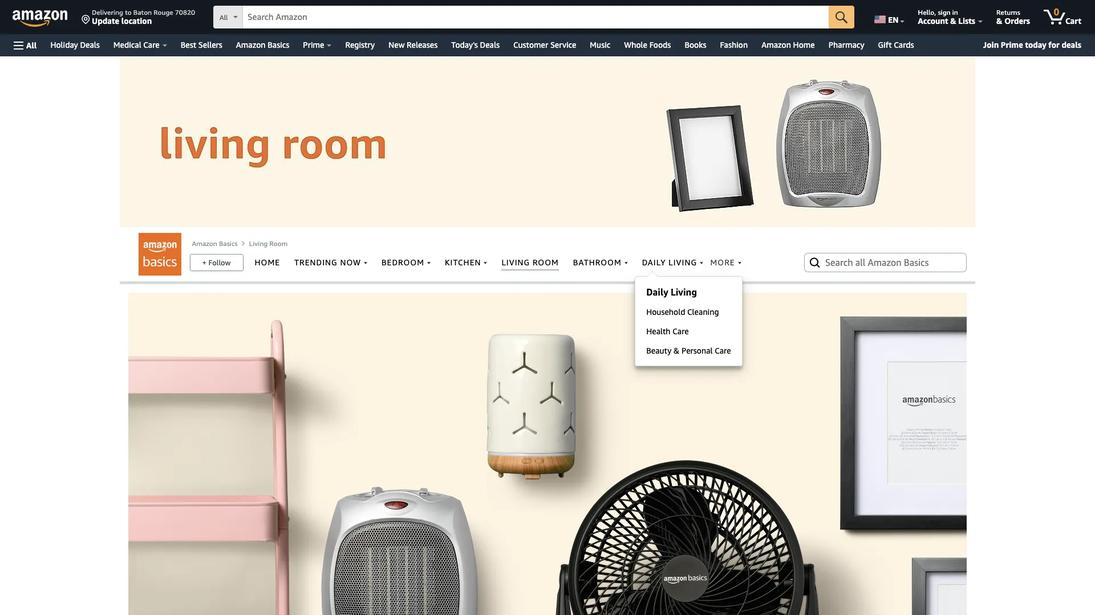 Task type: vqa. For each thing, say whether or not it's contained in the screenshot.
books
yes



Task type: locate. For each thing, give the bounding box(es) containing it.
Search all Amazon Basics search field
[[825, 253, 948, 273]]

home
[[793, 40, 815, 50]]

gift cards link
[[871, 37, 928, 53]]

amazon basics link up + follow button
[[192, 240, 238, 248]]

deals right holiday
[[80, 40, 100, 50]]

prime
[[303, 40, 324, 50], [1001, 40, 1023, 50]]

all down amazon image
[[26, 40, 37, 50]]

music
[[590, 40, 610, 50]]

gift
[[878, 40, 892, 50]]

0 vertical spatial all
[[220, 13, 228, 22]]

0 horizontal spatial all
[[26, 40, 37, 50]]

1 horizontal spatial &
[[996, 16, 1002, 26]]

1 vertical spatial all
[[26, 40, 37, 50]]

books
[[685, 40, 706, 50]]

navigation navigation
[[0, 0, 1095, 56]]

basics
[[268, 40, 289, 50], [219, 240, 238, 248]]

2 & from the left
[[996, 16, 1002, 26]]

1 prime from the left
[[303, 40, 324, 50]]

1 horizontal spatial all
[[220, 13, 228, 22]]

1 horizontal spatial deals
[[480, 40, 500, 50]]

1 horizontal spatial amazon
[[236, 40, 266, 50]]

1 deals from the left
[[80, 40, 100, 50]]

0
[[1054, 6, 1059, 18]]

foods
[[649, 40, 671, 50]]

+ follow
[[202, 258, 231, 267]]

amazon up +
[[192, 240, 217, 248]]

en link
[[868, 3, 909, 31]]

amazon right sellers
[[236, 40, 266, 50]]

room
[[269, 240, 288, 248]]

holiday
[[50, 40, 78, 50]]

0 horizontal spatial basics
[[219, 240, 238, 248]]

amazon basics up + follow button
[[192, 240, 238, 248]]

& left orders
[[996, 16, 1002, 26]]

pharmacy
[[828, 40, 864, 50]]

0 horizontal spatial deals
[[80, 40, 100, 50]]

2 deals from the left
[[480, 40, 500, 50]]

None submit
[[829, 6, 854, 29]]

prime right join at the right top
[[1001, 40, 1023, 50]]

2 prime from the left
[[1001, 40, 1023, 50]]

& inside returns & orders
[[996, 16, 1002, 26]]

basics up follow
[[219, 240, 238, 248]]

delivering
[[92, 8, 123, 17]]

basics left prime link in the left top of the page
[[268, 40, 289, 50]]

1 & from the left
[[950, 16, 956, 26]]

& for account
[[950, 16, 956, 26]]

prime link
[[296, 37, 338, 53]]

amazon basics right sellers
[[236, 40, 289, 50]]

1 vertical spatial amazon basics
[[192, 240, 238, 248]]

all
[[220, 13, 228, 22], [26, 40, 37, 50]]

amazon home
[[761, 40, 815, 50]]

0 vertical spatial amazon basics
[[236, 40, 289, 50]]

0 horizontal spatial prime
[[303, 40, 324, 50]]

delivering to baton rouge 70820 update location
[[92, 8, 195, 26]]

join
[[983, 40, 999, 50]]

amazon basics link
[[229, 37, 296, 53], [192, 240, 238, 248]]

1 horizontal spatial basics
[[268, 40, 289, 50]]

+
[[202, 258, 207, 267]]

1 horizontal spatial prime
[[1001, 40, 1023, 50]]

returns & orders
[[996, 8, 1030, 26]]

best sellers
[[181, 40, 222, 50]]

amazon basics logo image
[[138, 233, 181, 276]]

amazon basics
[[236, 40, 289, 50], [192, 240, 238, 248]]

amazon left the home
[[761, 40, 791, 50]]

deals right today's
[[480, 40, 500, 50]]

whole foods
[[624, 40, 671, 50]]

amazon basics link right sellers
[[229, 37, 296, 53]]

amazon
[[236, 40, 266, 50], [761, 40, 791, 50], [192, 240, 217, 248]]

all up sellers
[[220, 13, 228, 22]]

& left lists
[[950, 16, 956, 26]]

service
[[550, 40, 576, 50]]

amazon home link
[[755, 37, 822, 53]]

best
[[181, 40, 196, 50]]

cards
[[894, 40, 914, 50]]

& for returns
[[996, 16, 1002, 26]]

join prime today for deals link
[[979, 38, 1086, 52]]

living
[[249, 240, 268, 248]]

customer service link
[[506, 37, 583, 53]]

0 horizontal spatial &
[[950, 16, 956, 26]]

update
[[92, 16, 119, 26]]

today's
[[451, 40, 478, 50]]

prime left registry
[[303, 40, 324, 50]]

sign
[[938, 8, 951, 17]]

basics inside navigation navigation
[[268, 40, 289, 50]]

hello, sign in
[[918, 8, 958, 17]]

0 horizontal spatial amazon
[[192, 240, 217, 248]]

new releases link
[[382, 37, 444, 53]]

&
[[950, 16, 956, 26], [996, 16, 1002, 26]]

0 vertical spatial basics
[[268, 40, 289, 50]]

2 horizontal spatial amazon
[[761, 40, 791, 50]]

baton
[[133, 8, 152, 17]]

orders
[[1004, 16, 1030, 26]]

location
[[121, 16, 152, 26]]

deals
[[80, 40, 100, 50], [480, 40, 500, 50]]

all inside search field
[[220, 13, 228, 22]]



Task type: describe. For each thing, give the bounding box(es) containing it.
living room link
[[249, 240, 288, 248]]

all inside button
[[26, 40, 37, 50]]

All search field
[[213, 6, 854, 30]]

customer service
[[513, 40, 576, 50]]

deals
[[1062, 40, 1081, 50]]

returns
[[996, 8, 1020, 17]]

all button
[[9, 34, 42, 56]]

none submit inside all search field
[[829, 6, 854, 29]]

0 vertical spatial amazon basics link
[[229, 37, 296, 53]]

cart
[[1065, 16, 1081, 26]]

rouge
[[154, 8, 173, 17]]

care
[[143, 40, 160, 50]]

medical care link
[[107, 37, 174, 53]]

medical
[[113, 40, 141, 50]]

registry
[[345, 40, 375, 50]]

music link
[[583, 37, 617, 53]]

sellers
[[198, 40, 222, 50]]

lists
[[958, 16, 975, 26]]

account
[[918, 16, 948, 26]]

to
[[125, 8, 132, 17]]

deals for holiday deals
[[80, 40, 100, 50]]

in
[[952, 8, 958, 17]]

whole foods link
[[617, 37, 678, 53]]

+ follow button
[[190, 255, 243, 271]]

holiday deals link
[[44, 37, 107, 53]]

living room
[[249, 240, 288, 248]]

fashion
[[720, 40, 748, 50]]

new releases
[[389, 40, 438, 50]]

deals for today's deals
[[480, 40, 500, 50]]

en
[[888, 15, 899, 25]]

today's deals
[[451, 40, 500, 50]]

search image
[[808, 256, 822, 270]]

1 vertical spatial basics
[[219, 240, 238, 248]]

for
[[1048, 40, 1060, 50]]

medical care
[[113, 40, 160, 50]]

today
[[1025, 40, 1046, 50]]

best sellers link
[[174, 37, 229, 53]]

Search Amazon text field
[[243, 6, 829, 28]]

hello,
[[918, 8, 936, 17]]

join prime today for deals
[[983, 40, 1081, 50]]

follow
[[208, 258, 231, 267]]

gift cards
[[878, 40, 914, 50]]

releases
[[407, 40, 438, 50]]

pharmacy link
[[822, 37, 871, 53]]

customer
[[513, 40, 548, 50]]

books link
[[678, 37, 713, 53]]

amazon basics inside navigation navigation
[[236, 40, 289, 50]]

fashion link
[[713, 37, 755, 53]]

1 vertical spatial amazon basics link
[[192, 240, 238, 248]]

amazon image
[[13, 10, 68, 27]]

registry link
[[338, 37, 382, 53]]

whole
[[624, 40, 647, 50]]

holiday deals
[[50, 40, 100, 50]]

70820
[[175, 8, 195, 17]]

account & lists
[[918, 16, 975, 26]]

new
[[389, 40, 405, 50]]

today's deals link
[[444, 37, 506, 53]]



